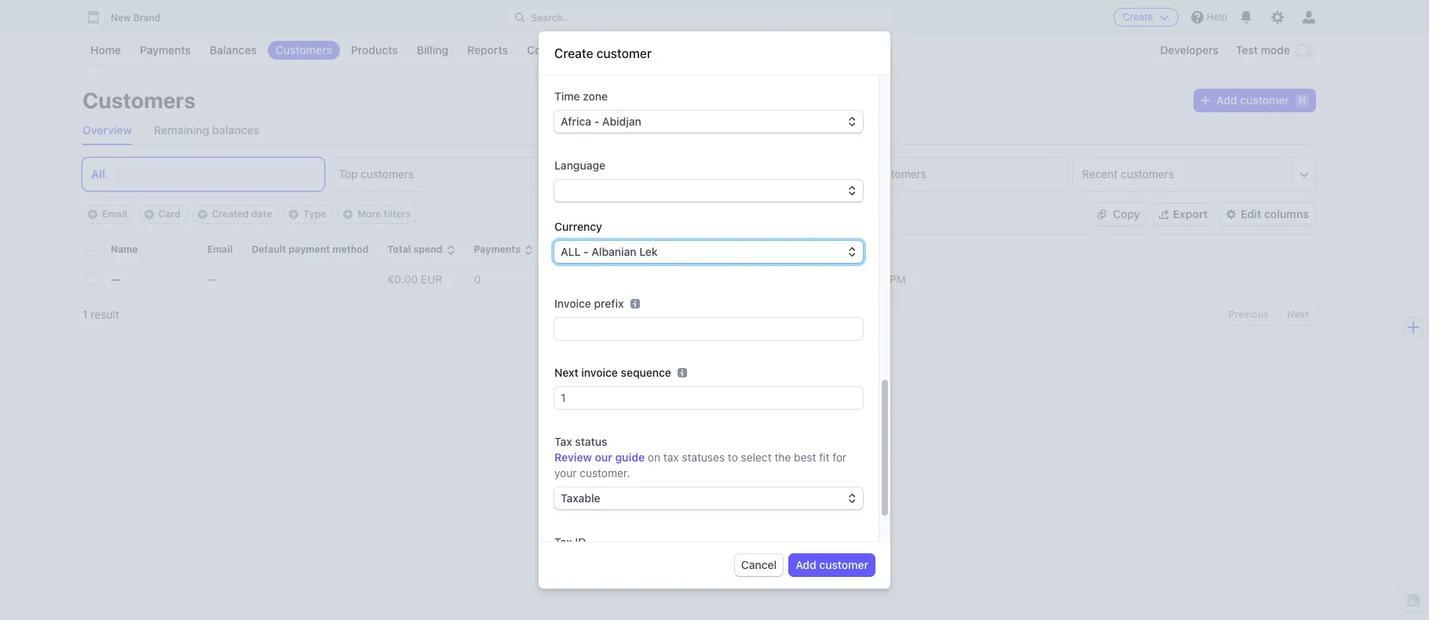 Task type: vqa. For each thing, say whether or not it's contained in the screenshot.
that inside "Simplify testing and check that your integration will work exactly as you expected."
no



Task type: locate. For each thing, give the bounding box(es) containing it.
balances
[[210, 43, 257, 57]]

created up oct
[[822, 244, 860, 255]]

reports link
[[460, 41, 516, 60]]

0 vertical spatial tab list
[[82, 116, 1316, 145]]

4 customers from the left
[[1121, 167, 1175, 181]]

-
[[595, 115, 600, 128], [584, 245, 589, 258]]

1 horizontal spatial email
[[207, 244, 233, 255]]

1 payment from the left
[[289, 244, 330, 255]]

2 horizontal spatial customer
[[1241, 93, 1290, 107]]

toolbar
[[82, 205, 418, 224]]

customers
[[276, 43, 332, 57], [82, 87, 196, 113]]

add right cancel on the right bottom of the page
[[796, 559, 817, 572]]

Select All checkbox
[[87, 244, 98, 255]]

create for create customer
[[555, 46, 594, 60]]

— right the select item "checkbox"
[[111, 272, 120, 286]]

more up zone
[[590, 43, 616, 57]]

0 vertical spatial add customer
[[1217, 93, 1290, 107]]

customers for top customers
[[361, 167, 414, 181]]

2 vertical spatial customer
[[820, 559, 869, 572]]

1 horizontal spatial next
[[1288, 309, 1310, 321]]

0 horizontal spatial add
[[796, 559, 817, 572]]

1 horizontal spatial more
[[590, 43, 616, 57]]

customers left products
[[276, 43, 332, 57]]

customer.
[[580, 467, 630, 480]]

payment
[[289, 244, 330, 255], [750, 244, 791, 255]]

1 horizontal spatial customer
[[820, 559, 869, 572]]

2 tab list from the top
[[82, 158, 1316, 191]]

invoice
[[582, 366, 618, 379]]

1
[[82, 308, 88, 321]]

customer
[[597, 46, 652, 60], [1241, 93, 1290, 107], [820, 559, 869, 572]]

payments inside 'link'
[[140, 43, 191, 57]]

albanian
[[592, 245, 637, 258]]

customers right time
[[639, 167, 692, 181]]

payments
[[140, 43, 191, 57], [474, 244, 521, 255]]

tax status
[[555, 435, 608, 449]]

— link down the name on the left
[[111, 266, 157, 292]]

0 horizontal spatial payment
[[289, 244, 330, 255]]

None text field
[[555, 387, 863, 409]]

2 — link from the left
[[207, 266, 252, 292]]

africa - abidjan
[[561, 115, 642, 128]]

1 vertical spatial create
[[555, 46, 594, 60]]

test
[[1237, 43, 1259, 57]]

0 vertical spatial email
[[102, 208, 127, 220]]

- for africa
[[595, 115, 600, 128]]

africa
[[561, 115, 592, 128]]

3 customers from the left
[[874, 167, 927, 181]]

all - albanian lek button
[[555, 241, 863, 263]]

2 tax from the top
[[555, 536, 572, 549]]

email right add email icon
[[102, 208, 127, 220]]

— link down default
[[207, 266, 252, 292]]

1 horizontal spatial payment
[[750, 244, 791, 255]]

repeat customers
[[835, 167, 927, 181]]

status
[[575, 435, 608, 449]]

next inside button
[[1288, 309, 1310, 321]]

top customers link
[[330, 158, 572, 191]]

—
[[111, 272, 120, 286], [207, 272, 217, 286]]

customers up copy
[[1121, 167, 1175, 181]]

payment for default
[[289, 244, 330, 255]]

create
[[1124, 11, 1154, 23], [555, 46, 594, 60]]

€0.00
[[388, 272, 418, 286]]

add right svg image
[[1217, 93, 1238, 107]]

new brand button
[[82, 6, 176, 28]]

invoice prefix
[[555, 297, 624, 310]]

0 horizontal spatial next
[[555, 366, 579, 379]]

customers for repeat customers
[[874, 167, 927, 181]]

1 horizontal spatial customers
[[276, 43, 332, 57]]

add type image
[[289, 210, 299, 219]]

payments link
[[132, 41, 199, 60]]

1 horizontal spatial —
[[207, 272, 217, 286]]

currency
[[555, 220, 602, 233]]

customers right repeat
[[874, 167, 927, 181]]

tab list up first-time customers link in the top of the page
[[82, 116, 1316, 145]]

top customers
[[339, 167, 414, 181]]

customers
[[361, 167, 414, 181], [639, 167, 692, 181], [874, 167, 927, 181], [1121, 167, 1175, 181]]

customers right top
[[361, 167, 414, 181]]

0 vertical spatial customers
[[276, 43, 332, 57]]

default
[[252, 244, 286, 255]]

Search… search field
[[506, 7, 892, 27]]

0 horizontal spatial created
[[212, 208, 249, 220]]

0 horizontal spatial more
[[358, 208, 381, 220]]

tax
[[555, 435, 572, 449], [555, 536, 572, 549]]

filters
[[384, 208, 411, 220]]

more filters
[[358, 208, 411, 220]]

0 vertical spatial created
[[212, 208, 249, 220]]

tax up review
[[555, 435, 572, 449]]

create inside button
[[1124, 11, 1154, 23]]

more inside button
[[590, 43, 616, 57]]

next right previous
[[1288, 309, 1310, 321]]

€0.00 eur link
[[388, 266, 474, 292]]

export
[[1174, 207, 1208, 221]]

time zone
[[555, 90, 608, 103]]

copy button
[[1092, 203, 1147, 225]]

0 vertical spatial -
[[595, 115, 600, 128]]

more right add more filters icon
[[358, 208, 381, 220]]

- right africa
[[595, 115, 600, 128]]

add
[[1217, 93, 1238, 107], [796, 559, 817, 572]]

guide
[[616, 451, 645, 464]]

Select Item checkbox
[[87, 273, 98, 284]]

create down 'search…'
[[555, 46, 594, 60]]

1 vertical spatial more
[[358, 208, 381, 220]]

created right add created date icon
[[212, 208, 249, 220]]

email down add created date icon
[[207, 244, 233, 255]]

customers for recent customers
[[1121, 167, 1175, 181]]

all - albanian lek
[[561, 245, 658, 258]]

1 vertical spatial next
[[555, 366, 579, 379]]

1 vertical spatial tax
[[555, 536, 572, 549]]

1 vertical spatial -
[[584, 245, 589, 258]]

17,
[[844, 272, 861, 286]]

0 horizontal spatial -
[[584, 245, 589, 258]]

created for created date
[[212, 208, 249, 220]]

payments up 0 "link"
[[474, 244, 521, 255]]

0 vertical spatial add
[[1217, 93, 1238, 107]]

1 vertical spatial add
[[796, 559, 817, 572]]

tax
[[664, 451, 679, 464]]

tax left id
[[555, 536, 572, 549]]

eur
[[421, 272, 443, 286]]

1 customers from the left
[[361, 167, 414, 181]]

previous
[[1229, 309, 1269, 321]]

1 vertical spatial add customer
[[796, 559, 869, 572]]

customer inside "button"
[[820, 559, 869, 572]]

products
[[351, 43, 398, 57]]

1 tax from the top
[[555, 435, 572, 449]]

- right all
[[584, 245, 589, 258]]

1 horizontal spatial created
[[822, 244, 860, 255]]

review our guide
[[555, 451, 645, 464]]

recent customers link
[[1074, 158, 1293, 191]]

0 horizontal spatial —
[[111, 272, 120, 286]]

1 vertical spatial tab list
[[82, 158, 1316, 191]]

toolbar containing email
[[82, 205, 418, 224]]

on tax statuses to select the best fit for your customer.
[[555, 451, 847, 480]]

add customer right cancel on the right bottom of the page
[[796, 559, 869, 572]]

method
[[333, 244, 369, 255]]

payment down type at top
[[289, 244, 330, 255]]

edit columns button
[[1221, 203, 1316, 225]]

0 horizontal spatial customers
[[82, 87, 196, 113]]

1 tab list from the top
[[82, 116, 1316, 145]]

next
[[1288, 309, 1310, 321], [555, 366, 579, 379]]

0 horizontal spatial add customer
[[796, 559, 869, 572]]

1 horizontal spatial -
[[595, 115, 600, 128]]

best
[[794, 451, 817, 464]]

1 horizontal spatial add
[[1217, 93, 1238, 107]]

connect link
[[519, 41, 579, 60]]

2 payment from the left
[[750, 244, 791, 255]]

add customer right svg image
[[1217, 93, 1290, 107]]

— down add created date icon
[[207, 272, 217, 286]]

refunds
[[552, 244, 592, 255]]

new
[[111, 12, 131, 24]]

- for all
[[584, 245, 589, 258]]

on
[[648, 451, 661, 464]]

Invoice prefix text field
[[555, 318, 863, 340]]

tab list down africa - abidjan dropdown button
[[82, 158, 1316, 191]]

next left invoice
[[555, 366, 579, 379]]

balances
[[212, 123, 260, 137]]

0
[[474, 272, 481, 286]]

tab list
[[82, 116, 1316, 145], [82, 158, 1316, 191]]

payment right last
[[750, 244, 791, 255]]

create up developers link
[[1124, 11, 1154, 23]]

0 vertical spatial tax
[[555, 435, 572, 449]]

add inside "button"
[[796, 559, 817, 572]]

billing
[[417, 43, 449, 57]]

0 horizontal spatial — link
[[111, 266, 157, 292]]

home link
[[82, 41, 129, 60]]

recent customers
[[1083, 167, 1175, 181]]

0 horizontal spatial create
[[555, 46, 594, 60]]

overview
[[82, 123, 132, 137]]

0 horizontal spatial email
[[102, 208, 127, 220]]

0 horizontal spatial payments
[[140, 43, 191, 57]]

0 horizontal spatial customer
[[597, 46, 652, 60]]

create customer
[[555, 46, 652, 60]]

remaining balances
[[154, 123, 260, 137]]

email
[[102, 208, 127, 220], [207, 244, 233, 255]]

1 vertical spatial payments
[[474, 244, 521, 255]]

— link
[[111, 266, 157, 292], [207, 266, 252, 292]]

first-time customers
[[587, 167, 692, 181]]

svg image
[[1098, 210, 1107, 219]]

default payment method
[[252, 244, 369, 255]]

0 vertical spatial create
[[1124, 11, 1154, 23]]

payments down "brand"
[[140, 43, 191, 57]]

card
[[159, 208, 181, 220]]

svg image
[[1201, 96, 1211, 105]]

top
[[339, 167, 358, 181]]

0 vertical spatial next
[[1288, 309, 1310, 321]]

1 vertical spatial created
[[822, 244, 860, 255]]

1 horizontal spatial create
[[1124, 11, 1154, 23]]

0 vertical spatial more
[[590, 43, 616, 57]]

0 vertical spatial payments
[[140, 43, 191, 57]]

add customer inside "button"
[[796, 559, 869, 572]]

1 horizontal spatial — link
[[207, 266, 252, 292]]

fit
[[820, 451, 830, 464]]

1 vertical spatial customers
[[82, 87, 196, 113]]

more
[[590, 43, 616, 57], [358, 208, 381, 220]]

home
[[90, 43, 121, 57]]

customers up overview
[[82, 87, 196, 113]]



Task type: describe. For each thing, give the bounding box(es) containing it.
create for create
[[1124, 11, 1154, 23]]

oct
[[822, 272, 841, 286]]

0 vertical spatial customer
[[597, 46, 652, 60]]

review our guide link
[[555, 451, 645, 464]]

invoice
[[555, 297, 591, 310]]

0 link
[[474, 266, 552, 292]]

sequence
[[621, 366, 672, 379]]

cancel
[[741, 559, 777, 572]]

add created date image
[[198, 210, 207, 219]]

all
[[561, 245, 581, 258]]

tax id
[[555, 536, 586, 549]]

balances link
[[202, 41, 265, 60]]

2 — from the left
[[207, 272, 217, 286]]

add customer button
[[790, 555, 875, 577]]

language
[[555, 159, 606, 172]]

prefix
[[594, 297, 624, 310]]

tab list containing all
[[82, 158, 1316, 191]]

next for next
[[1288, 309, 1310, 321]]

overview link
[[82, 116, 132, 145]]

oct 17, 7:21 pm
[[822, 272, 906, 286]]

1 vertical spatial email
[[207, 244, 233, 255]]

pm
[[890, 272, 906, 286]]

last
[[727, 244, 747, 255]]

create button
[[1114, 8, 1179, 27]]

abidjan
[[603, 115, 642, 128]]

id
[[575, 536, 586, 549]]

next button
[[1282, 306, 1316, 324]]

first-
[[587, 167, 614, 181]]

connect
[[527, 43, 571, 57]]

tab list containing overview
[[82, 116, 1316, 145]]

first-time customers link
[[578, 158, 820, 191]]

time
[[555, 90, 580, 103]]

statuses
[[682, 451, 725, 464]]

total spend
[[388, 244, 443, 255]]

total
[[388, 244, 411, 255]]

copy
[[1114, 207, 1141, 221]]

next invoice sequence
[[555, 366, 672, 379]]

tax for tax status
[[555, 435, 572, 449]]

your
[[555, 467, 577, 480]]

add more filters image
[[344, 210, 353, 219]]

reports
[[467, 43, 508, 57]]

our
[[595, 451, 613, 464]]

all link
[[82, 158, 324, 191]]

spend
[[414, 244, 443, 255]]

to
[[728, 451, 738, 464]]

more button
[[582, 41, 640, 60]]

remaining
[[154, 123, 209, 137]]

repeat
[[835, 167, 871, 181]]

more for more
[[590, 43, 616, 57]]

email inside toolbar
[[102, 208, 127, 220]]

edit columns
[[1241, 207, 1310, 221]]

select
[[741, 451, 772, 464]]

2 customers from the left
[[639, 167, 692, 181]]

lek
[[640, 245, 658, 258]]

oct 17, 7:21 pm link
[[822, 266, 1316, 292]]

tax for tax id
[[555, 536, 572, 549]]

created for created
[[822, 244, 860, 255]]

columns
[[1265, 207, 1310, 221]]

remaining balances link
[[154, 116, 260, 145]]

products link
[[343, 41, 406, 60]]

n
[[1299, 94, 1306, 106]]

losses
[[665, 244, 695, 255]]

7:21
[[864, 272, 887, 286]]

1 result
[[82, 308, 119, 321]]

more for more filters
[[358, 208, 381, 220]]

€0.00 eur
[[388, 272, 443, 286]]

search…
[[531, 11, 571, 23]]

last payment
[[727, 244, 791, 255]]

1 horizontal spatial payments
[[474, 244, 521, 255]]

repeat customers link
[[826, 158, 1068, 191]]

cancel button
[[735, 555, 783, 577]]

payment for last
[[750, 244, 791, 255]]

add card image
[[144, 210, 154, 219]]

type
[[304, 208, 326, 220]]

edit
[[1241, 207, 1262, 221]]

add email image
[[88, 210, 97, 219]]

1 — from the left
[[111, 272, 120, 286]]

recent
[[1083, 167, 1118, 181]]

1 horizontal spatial add customer
[[1217, 93, 1290, 107]]

zone
[[583, 90, 608, 103]]

dispute losses
[[626, 244, 695, 255]]

new brand
[[111, 12, 160, 24]]

time
[[614, 167, 636, 181]]

billing link
[[409, 41, 456, 60]]

all
[[91, 167, 105, 181]]

1 vertical spatial customer
[[1241, 93, 1290, 107]]

brand
[[133, 12, 160, 24]]

open overflow menu image
[[1300, 169, 1310, 179]]

date
[[252, 208, 272, 220]]

1 — link from the left
[[111, 266, 157, 292]]

review
[[555, 451, 592, 464]]

next for next invoice sequence
[[555, 366, 579, 379]]



